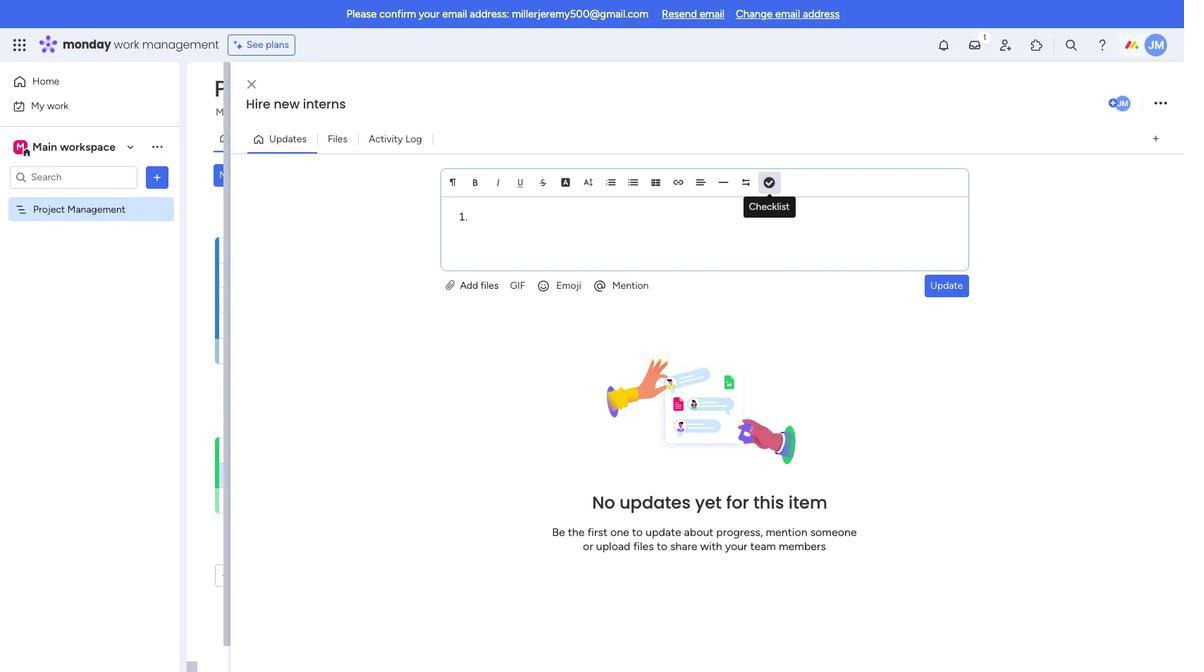 Task type: vqa. For each thing, say whether or not it's contained in the screenshot.
"dapulse x slim" image
no



Task type: describe. For each thing, give the bounding box(es) containing it.
manage any type of project. assign owners, set timelines and keep track of where your project stands. button
[[214, 104, 687, 121]]

&bull; bullets image
[[629, 177, 639, 187]]

upload
[[596, 540, 631, 554]]

new
[[274, 95, 300, 113]]

Search in workspace field
[[30, 169, 118, 185]]

add
[[460, 280, 478, 292]]

home button
[[8, 71, 152, 93]]

1 of from the left
[[294, 106, 303, 118]]

0 horizontal spatial files
[[481, 280, 499, 292]]

strikethrough image
[[538, 177, 548, 187]]

see plans
[[247, 39, 289, 51]]

item
[[789, 492, 828, 515]]

log
[[406, 133, 422, 145]]

project.
[[306, 106, 340, 118]]

size image
[[584, 177, 594, 187]]

interns
[[303, 95, 346, 113]]

be the first one to update about progress, mention someone or upload files to share with your team members
[[552, 526, 857, 554]]

one
[[611, 526, 630, 540]]

someone
[[811, 526, 857, 540]]

any
[[253, 106, 269, 118]]

update
[[646, 526, 682, 540]]

stands.
[[635, 106, 666, 118]]

dapulse drag 2 image
[[233, 352, 237, 368]]

plans
[[266, 39, 289, 51]]

no updates yet for this item
[[593, 492, 828, 515]]

or
[[583, 540, 594, 554]]

invite members image
[[999, 38, 1014, 52]]

mention
[[766, 526, 808, 540]]

manage
[[216, 106, 251, 118]]

and
[[469, 106, 486, 118]]

monday work management
[[63, 37, 219, 53]]

share
[[671, 540, 698, 554]]

resend email link
[[662, 8, 725, 20]]

manage any type of project. assign owners, set timelines and keep track of where your project stands.
[[216, 106, 666, 118]]

updates
[[269, 133, 307, 145]]

0 vertical spatial your
[[419, 8, 440, 20]]

bold image
[[471, 177, 481, 187]]

activity
[[369, 133, 403, 145]]

be
[[552, 526, 566, 540]]

format image
[[448, 177, 458, 187]]

track
[[512, 106, 534, 118]]

activity log
[[369, 133, 422, 145]]

resend
[[662, 8, 697, 20]]

this
[[754, 492, 785, 515]]

files
[[328, 133, 348, 145]]

select product image
[[13, 38, 27, 52]]

email for change email address
[[776, 8, 801, 20]]

no
[[593, 492, 616, 515]]

management
[[67, 203, 126, 215]]

notifications image
[[937, 38, 951, 52]]

email for resend email
[[700, 8, 725, 20]]

underline image
[[516, 177, 526, 187]]

inbox image
[[968, 38, 982, 52]]

my work button
[[8, 95, 152, 117]]

change
[[736, 8, 773, 20]]

close image
[[248, 79, 256, 90]]

main
[[32, 140, 57, 153]]

project
[[600, 106, 632, 118]]

0 horizontal spatial options image
[[150, 170, 164, 184]]

millerjeremy500@gmail.com
[[512, 8, 649, 20]]

management
[[142, 37, 219, 53]]

the
[[568, 526, 585, 540]]

checklist image
[[764, 178, 775, 188]]

Hire new interns field
[[243, 95, 1107, 114]]

your inside the be the first one to update about progress, mention someone or upload files to share with your team members
[[726, 540, 748, 554]]

resend email
[[662, 8, 725, 20]]

updates button
[[248, 128, 317, 151]]

dapulse attachment image
[[446, 280, 455, 292]]

change email address
[[736, 8, 840, 20]]

main workspace
[[32, 140, 116, 153]]

confirm
[[380, 8, 416, 20]]

please
[[347, 8, 377, 20]]

2 of from the left
[[537, 106, 546, 118]]



Task type: locate. For each thing, give the bounding box(es) containing it.
1 image
[[979, 29, 992, 45]]

members
[[779, 540, 827, 554]]

1 vertical spatial work
[[47, 100, 68, 112]]

work
[[114, 37, 139, 53], [47, 100, 68, 112]]

hire new interns
[[246, 95, 346, 113]]

with
[[701, 540, 723, 554]]

type
[[271, 106, 292, 118]]

my work
[[31, 100, 68, 112]]

search everything image
[[1065, 38, 1079, 52]]

align image
[[696, 177, 706, 187]]

1 vertical spatial options image
[[150, 170, 164, 184]]

updates
[[620, 492, 691, 515]]

change email address link
[[736, 8, 840, 20]]

see
[[247, 39, 264, 51]]

workspace image
[[13, 139, 28, 155]]

files inside the be the first one to update about progress, mention someone or upload files to share with your team members
[[634, 540, 654, 554]]

1 horizontal spatial your
[[578, 106, 598, 118]]

hire
[[246, 95, 271, 113]]

1 vertical spatial files
[[634, 540, 654, 554]]

workspace
[[60, 140, 116, 153]]

workspace selection element
[[13, 139, 118, 157]]

gif
[[510, 280, 526, 292]]

text color image
[[561, 177, 571, 187]]

0 horizontal spatial work
[[47, 100, 68, 112]]

home
[[32, 75, 59, 87]]

1 horizontal spatial options image
[[1155, 94, 1168, 113]]

0 horizontal spatial of
[[294, 106, 303, 118]]

files
[[481, 280, 499, 292], [634, 540, 654, 554]]

to down "update"
[[657, 540, 668, 554]]

2 vertical spatial your
[[726, 540, 748, 554]]

1 horizontal spatial to
[[657, 540, 668, 554]]

email left address:
[[443, 8, 468, 20]]

of
[[294, 106, 303, 118], [537, 106, 546, 118]]

first
[[588, 526, 608, 540]]

1. numbers image
[[606, 177, 616, 187]]

emoji button
[[531, 275, 587, 297]]

checklist
[[749, 201, 790, 213]]

timelines
[[427, 106, 467, 118]]

m
[[16, 141, 25, 153]]

team
[[751, 540, 777, 554]]

update
[[931, 280, 964, 292]]

workspace options image
[[150, 140, 164, 154]]

dapulse addbtn image
[[1109, 99, 1119, 108]]

of right type
[[294, 106, 303, 118]]

3 email from the left
[[776, 8, 801, 20]]

0 vertical spatial to
[[632, 526, 643, 540]]

0 vertical spatial files
[[481, 280, 499, 292]]

work right "my"
[[47, 100, 68, 112]]

progress,
[[717, 526, 763, 540]]

rtl ltr image
[[742, 177, 751, 187]]

options image down workspace options image
[[150, 170, 164, 184]]

files right add
[[481, 280, 499, 292]]

email
[[443, 8, 468, 20], [700, 8, 725, 20], [776, 8, 801, 20]]

monday
[[63, 37, 111, 53]]

add files
[[458, 280, 499, 292]]

1 horizontal spatial work
[[114, 37, 139, 53]]

please confirm your email address: millerjeremy500@gmail.com
[[347, 8, 649, 20]]

jeremy miller image
[[1145, 34, 1168, 56]]

to right one
[[632, 526, 643, 540]]

address:
[[470, 8, 510, 20]]

work for my
[[47, 100, 68, 112]]

email right resend
[[700, 8, 725, 20]]

1 horizontal spatial of
[[537, 106, 546, 118]]

see plans button
[[228, 35, 296, 56]]

files button
[[317, 128, 358, 151]]

options image
[[1155, 94, 1168, 113], [150, 170, 164, 184]]

add view image
[[1154, 134, 1160, 145]]

your right where
[[578, 106, 598, 118]]

your right the confirm
[[419, 8, 440, 20]]

1 email from the left
[[443, 8, 468, 20]]

0 horizontal spatial email
[[443, 8, 468, 20]]

options image up add view icon
[[1155, 94, 1168, 113]]

your inside 'manage any type of project. assign owners, set timelines and keep track of where your project stands.' button
[[578, 106, 598, 118]]

italic image
[[493, 177, 503, 187]]

table image
[[651, 177, 661, 187]]

work for monday
[[114, 37, 139, 53]]

jeremy miller image
[[1114, 95, 1133, 113]]

project
[[33, 203, 65, 215]]

None field
[[211, 74, 451, 104]]

address
[[803, 8, 840, 20]]

about
[[685, 526, 714, 540]]

project management
[[33, 203, 126, 215]]

project management list box
[[0, 195, 180, 412]]

line image
[[719, 177, 729, 187]]

activity log button
[[358, 128, 433, 151]]

apps image
[[1030, 38, 1045, 52]]

1 vertical spatial your
[[578, 106, 598, 118]]

0 horizontal spatial your
[[419, 8, 440, 20]]

keep
[[488, 106, 510, 118]]

mention button
[[587, 275, 655, 297]]

2 horizontal spatial email
[[776, 8, 801, 20]]

files down "update"
[[634, 540, 654, 554]]

help image
[[1096, 38, 1110, 52]]

option
[[0, 197, 180, 200]]

where
[[548, 106, 576, 118]]

link image
[[674, 177, 684, 187]]

owners,
[[374, 106, 409, 118]]

emoji
[[557, 280, 582, 292]]

your down progress,
[[726, 540, 748, 554]]

gif button
[[505, 275, 531, 297]]

to
[[632, 526, 643, 540], [657, 540, 668, 554]]

1 vertical spatial to
[[657, 540, 668, 554]]

email right the change
[[776, 8, 801, 20]]

1 horizontal spatial email
[[700, 8, 725, 20]]

2 horizontal spatial your
[[726, 540, 748, 554]]

of right track
[[537, 106, 546, 118]]

my
[[31, 100, 45, 112]]

yet
[[696, 492, 722, 515]]

0 vertical spatial options image
[[1155, 94, 1168, 113]]

2 email from the left
[[700, 8, 725, 20]]

update button
[[925, 275, 969, 297]]

0 vertical spatial work
[[114, 37, 139, 53]]

0 horizontal spatial to
[[632, 526, 643, 540]]

set
[[411, 106, 425, 118]]

work right monday
[[114, 37, 139, 53]]

work inside button
[[47, 100, 68, 112]]

for
[[727, 492, 749, 515]]

mention
[[613, 280, 649, 292]]

your
[[419, 8, 440, 20], [578, 106, 598, 118], [726, 540, 748, 554]]

assign
[[342, 106, 372, 118]]

1 horizontal spatial files
[[634, 540, 654, 554]]



